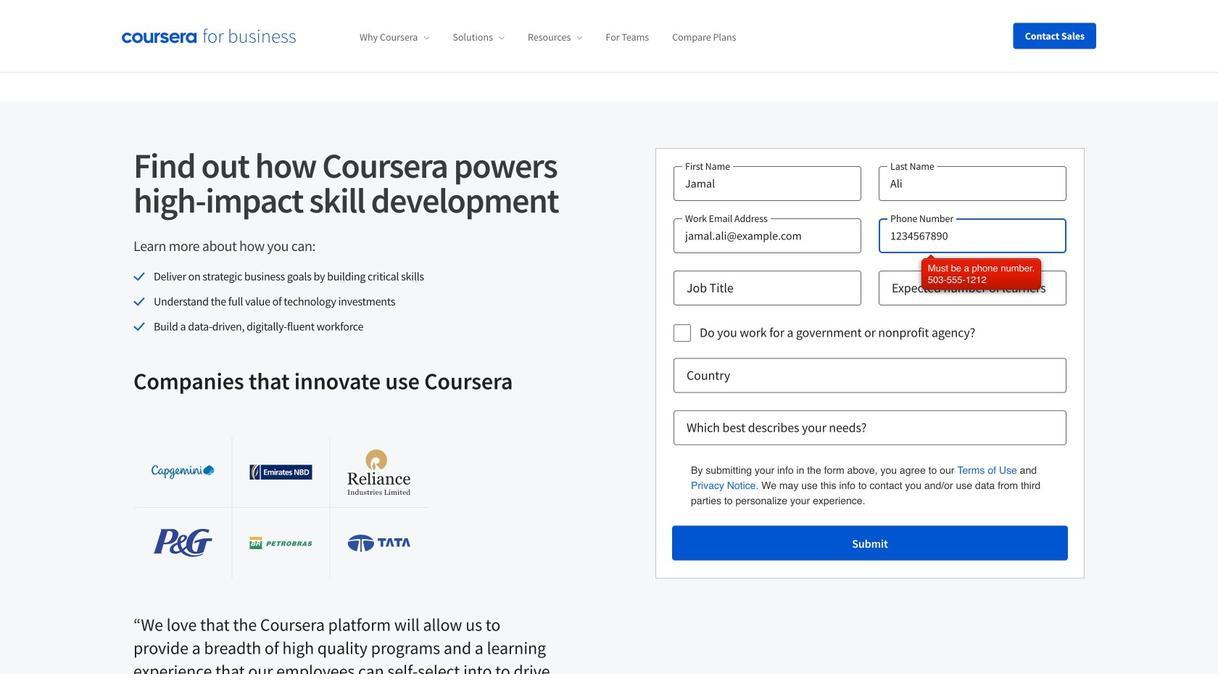 Task type: locate. For each thing, give the bounding box(es) containing it.
None checkbox
[[674, 324, 691, 342]]

reliance logo image
[[348, 449, 411, 495]]

Work Email Address email field
[[674, 218, 862, 253]]

Last Name text field
[[879, 166, 1067, 201]]

tata logo image
[[348, 535, 411, 552]]

p&g logo image
[[153, 529, 213, 557]]

emirates logo image
[[250, 464, 312, 480]]

capgemini logo image
[[152, 465, 214, 479]]

Job Title text field
[[674, 271, 862, 305]]



Task type: vqa. For each thing, say whether or not it's contained in the screenshot.
center
no



Task type: describe. For each thing, give the bounding box(es) containing it.
petrobras logo image
[[250, 537, 312, 549]]

Country Code + Phone Number telephone field
[[879, 218, 1067, 253]]

First Name text field
[[674, 166, 862, 201]]

coursera for business image
[[122, 29, 296, 43]]



